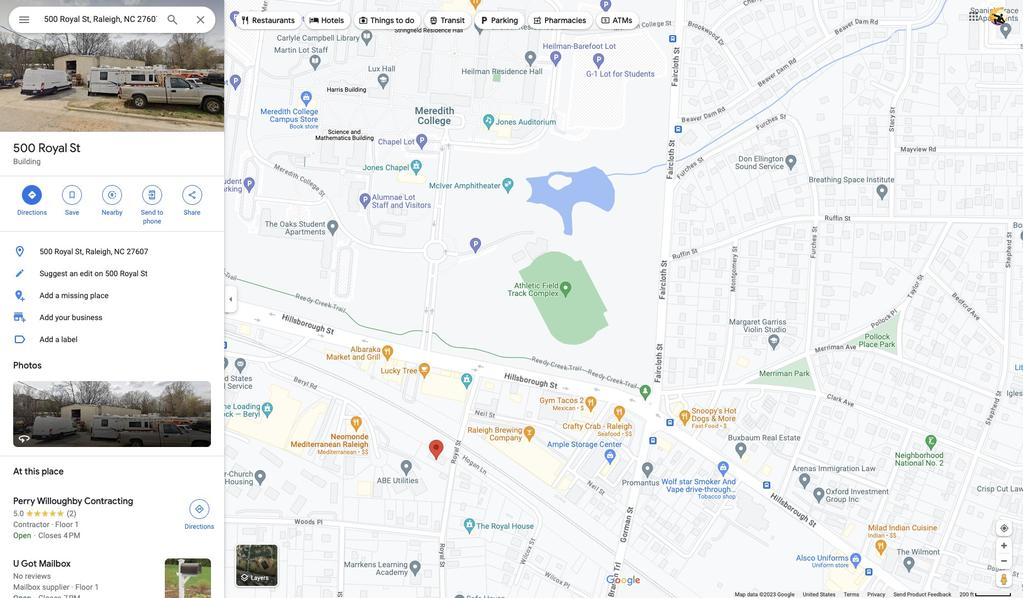 Task type: locate. For each thing, give the bounding box(es) containing it.
1 right supplier
[[95, 583, 99, 592]]

5.0 stars 2 reviews image
[[13, 508, 76, 519]]

©2023
[[759, 592, 776, 598]]

2 vertical spatial royal
[[120, 269, 139, 278]]

500 royal st main content
[[0, 0, 224, 598]]


[[67, 189, 77, 201]]

1 up "4 pm"
[[75, 520, 79, 529]]

a
[[55, 291, 59, 300], [55, 335, 59, 344]]

1 horizontal spatial to
[[396, 15, 403, 25]]

floor down (2)
[[55, 520, 73, 529]]

send for send product feedback
[[894, 592, 906, 598]]

send inside send product feedback button
[[894, 592, 906, 598]]

floor
[[55, 520, 73, 529], [75, 583, 93, 592]]

send
[[141, 209, 156, 217], [894, 592, 906, 598]]


[[479, 14, 489, 26]]

st inside button
[[141, 269, 148, 278]]

 search field
[[9, 7, 215, 35]]

1 horizontal spatial 500
[[40, 247, 53, 256]]

500 royal st, raleigh, nc 27607
[[40, 247, 148, 256]]

data
[[747, 592, 758, 598]]

 transit
[[429, 14, 465, 26]]

0 vertical spatial royal
[[38, 141, 67, 156]]

1 a from the top
[[55, 291, 59, 300]]

hotels
[[321, 15, 344, 25]]

add down suggest
[[40, 291, 53, 300]]

1 vertical spatial place
[[42, 467, 64, 478]]

st,
[[75, 247, 84, 256]]

directions
[[17, 209, 47, 217], [185, 523, 214, 531]]

to left do
[[396, 15, 403, 25]]

1 vertical spatial 1
[[95, 583, 99, 592]]

business
[[72, 313, 103, 322]]

royal
[[38, 141, 67, 156], [54, 247, 73, 256], [120, 269, 139, 278]]

royal up building
[[38, 141, 67, 156]]

500 for st
[[13, 141, 36, 156]]

 parking
[[479, 14, 518, 26]]

map data ©2023 google
[[735, 592, 795, 598]]

None field
[[44, 13, 157, 26]]

directions inside "button"
[[185, 523, 214, 531]]

0 vertical spatial floor
[[55, 520, 73, 529]]

a for label
[[55, 335, 59, 344]]

floor right supplier
[[75, 583, 93, 592]]

transit
[[441, 15, 465, 25]]

share
[[184, 209, 200, 217]]

to up 'phone'
[[157, 209, 163, 217]]

directions down 
[[17, 209, 47, 217]]

place right this
[[42, 467, 64, 478]]

show your location image
[[1000, 524, 1009, 534]]

1
[[75, 520, 79, 529], [95, 583, 99, 592]]

· up closes
[[51, 520, 53, 529]]

add left your
[[40, 313, 53, 322]]

place down on
[[90, 291, 109, 300]]

mailbox up reviews
[[39, 559, 71, 570]]

product
[[907, 592, 926, 598]]

royal left the 'st,'
[[54, 247, 73, 256]]

actions for 500 royal st region
[[0, 176, 224, 231]]

2 vertical spatial 500
[[105, 269, 118, 278]]

1 vertical spatial mailbox
[[13, 583, 40, 592]]

0 horizontal spatial 500
[[13, 141, 36, 156]]

 restaurants
[[240, 14, 295, 26]]

1 horizontal spatial send
[[894, 592, 906, 598]]

500 up building
[[13, 141, 36, 156]]

200 ft
[[960, 592, 974, 598]]

0 vertical spatial place
[[90, 291, 109, 300]]

3 add from the top
[[40, 335, 53, 344]]

send inside send to phone
[[141, 209, 156, 217]]

map
[[735, 592, 746, 598]]

0 horizontal spatial 1
[[75, 520, 79, 529]]

0 horizontal spatial ·
[[51, 520, 53, 529]]

·
[[51, 520, 53, 529], [71, 583, 73, 592]]

states
[[820, 592, 836, 598]]

royal down 27607
[[120, 269, 139, 278]]

footer
[[735, 591, 960, 598]]

save
[[65, 209, 79, 217]]

royal for st,
[[54, 247, 73, 256]]

add inside the add a missing place button
[[40, 291, 53, 300]]

missing
[[61, 291, 88, 300]]

parking
[[491, 15, 518, 25]]

st up 
[[70, 141, 81, 156]]

atms
[[613, 15, 632, 25]]

st
[[70, 141, 81, 156], [141, 269, 148, 278]]

at
[[13, 467, 22, 478]]

500
[[13, 141, 36, 156], [40, 247, 53, 256], [105, 269, 118, 278]]

500 up suggest
[[40, 247, 53, 256]]

add inside add your business link
[[40, 313, 53, 322]]

200
[[960, 592, 969, 598]]

zoom in image
[[1000, 542, 1008, 550]]

1 horizontal spatial place
[[90, 291, 109, 300]]

directions inside actions for 500 royal st region
[[17, 209, 47, 217]]

0 vertical spatial send
[[141, 209, 156, 217]]

0 horizontal spatial floor
[[55, 520, 73, 529]]

· right supplier
[[71, 583, 73, 592]]

terms
[[844, 592, 859, 598]]

add inside add a label button
[[40, 335, 53, 344]]

royal for st
[[38, 141, 67, 156]]

0 vertical spatial 500
[[13, 141, 36, 156]]


[[187, 189, 197, 201]]

royal inside 500 royal st building
[[38, 141, 67, 156]]

1 horizontal spatial floor
[[75, 583, 93, 592]]

zoom out image
[[1000, 557, 1008, 565]]


[[27, 189, 37, 201]]

0 vertical spatial 1
[[75, 520, 79, 529]]

directions down directions image
[[185, 523, 214, 531]]

send left product
[[894, 592, 906, 598]]

collapse side panel image
[[225, 293, 237, 305]]

4 pm
[[63, 531, 80, 540]]

add for add a missing place
[[40, 291, 53, 300]]

supplier
[[42, 583, 69, 592]]

500 inside 500 royal st building
[[13, 141, 36, 156]]

footer inside google maps element
[[735, 591, 960, 598]]

to inside  things to do
[[396, 15, 403, 25]]

0 vertical spatial a
[[55, 291, 59, 300]]

st inside 500 royal st building
[[70, 141, 81, 156]]

privacy
[[868, 592, 885, 598]]

pharmacies
[[545, 15, 586, 25]]

mailbox down no
[[13, 583, 40, 592]]

0 horizontal spatial st
[[70, 141, 81, 156]]

terms button
[[844, 591, 859, 598]]

add left the label
[[40, 335, 53, 344]]

willoughby
[[37, 496, 82, 507]]

1 vertical spatial directions
[[185, 523, 214, 531]]

suggest
[[40, 269, 68, 278]]

0 vertical spatial add
[[40, 291, 53, 300]]

0 vertical spatial to
[[396, 15, 403, 25]]

0 vertical spatial ·
[[51, 520, 53, 529]]

1 add from the top
[[40, 291, 53, 300]]

1 vertical spatial 500
[[40, 247, 53, 256]]

1 vertical spatial st
[[141, 269, 148, 278]]

0 vertical spatial mailbox
[[39, 559, 71, 570]]

1 horizontal spatial directions
[[185, 523, 214, 531]]

0 horizontal spatial send
[[141, 209, 156, 217]]

privacy button
[[868, 591, 885, 598]]

send up 'phone'
[[141, 209, 156, 217]]

reviews
[[25, 572, 51, 581]]

mailbox inside u got mailbox no reviews
[[39, 559, 71, 570]]

1 horizontal spatial st
[[141, 269, 148, 278]]

0 vertical spatial st
[[70, 141, 81, 156]]


[[309, 14, 319, 26]]

 things to do
[[358, 14, 414, 26]]

a left missing
[[55, 291, 59, 300]]

2 vertical spatial add
[[40, 335, 53, 344]]

st down 27607
[[141, 269, 148, 278]]

1 vertical spatial send
[[894, 592, 906, 598]]

0 horizontal spatial to
[[157, 209, 163, 217]]

u got mailbox no reviews
[[13, 559, 71, 581]]

1 vertical spatial a
[[55, 335, 59, 344]]

(2)
[[67, 509, 76, 518]]

perry willoughby contracting
[[13, 496, 133, 507]]

2 a from the top
[[55, 335, 59, 344]]

send product feedback
[[894, 592, 951, 598]]

footer containing map data ©2023 google
[[735, 591, 960, 598]]

1 vertical spatial royal
[[54, 247, 73, 256]]

 hotels
[[309, 14, 344, 26]]

google account: ben nelson  
(ben.nelson1980@gmail.com) image
[[990, 7, 1007, 25]]

place
[[90, 291, 109, 300], [42, 467, 64, 478]]

show street view coverage image
[[996, 571, 1012, 587]]

1 vertical spatial to
[[157, 209, 163, 217]]

mailbox
[[39, 559, 71, 570], [13, 583, 40, 592]]

0 vertical spatial directions
[[17, 209, 47, 217]]

0 horizontal spatial directions
[[17, 209, 47, 217]]

add for add your business
[[40, 313, 53, 322]]

1 vertical spatial add
[[40, 313, 53, 322]]

to
[[396, 15, 403, 25], [157, 209, 163, 217]]

500 right on
[[105, 269, 118, 278]]

27607
[[127, 247, 148, 256]]

500 Royal St, Raleigh, NC 27607 field
[[9, 7, 215, 33]]


[[429, 14, 439, 26]]

2 add from the top
[[40, 313, 53, 322]]

1 vertical spatial ·
[[71, 583, 73, 592]]

a left the label
[[55, 335, 59, 344]]



Task type: vqa. For each thing, say whether or not it's contained in the screenshot.


Task type: describe. For each thing, give the bounding box(es) containing it.
do
[[405, 15, 414, 25]]

500 royal st, raleigh, nc 27607 button
[[0, 241, 224, 263]]

nc
[[114, 247, 125, 256]]

mailbox supplier · floor 1
[[13, 583, 99, 592]]

send product feedback button
[[894, 591, 951, 598]]

restaurants
[[252, 15, 295, 25]]

open
[[13, 531, 31, 540]]

add your business
[[40, 313, 103, 322]]

contractor · floor 1 open ⋅ closes 4 pm
[[13, 520, 80, 540]]

united states
[[803, 592, 836, 598]]

1 inside contractor · floor 1 open ⋅ closes 4 pm
[[75, 520, 79, 529]]

at this place
[[13, 467, 64, 478]]

nearby
[[102, 209, 123, 217]]

a for missing
[[55, 291, 59, 300]]

⋅
[[33, 531, 36, 540]]

200 ft button
[[960, 592, 1012, 598]]

feedback
[[928, 592, 951, 598]]

suggest an edit on 500 royal st
[[40, 269, 148, 278]]

1 vertical spatial floor
[[75, 583, 93, 592]]

label
[[61, 335, 78, 344]]

add your business link
[[0, 307, 224, 329]]

an
[[69, 269, 78, 278]]

layers
[[251, 575, 269, 582]]

send for send to phone
[[141, 209, 156, 217]]

5.0
[[13, 509, 24, 518]]

google
[[777, 592, 795, 598]]

add for add a label
[[40, 335, 53, 344]]


[[601, 14, 610, 26]]

u
[[13, 559, 19, 570]]


[[147, 189, 157, 201]]

add a missing place
[[40, 291, 109, 300]]

 atms
[[601, 14, 632, 26]]


[[358, 14, 368, 26]]

add a label
[[40, 335, 78, 344]]


[[107, 189, 117, 201]]

phone
[[143, 218, 161, 225]]

photos
[[13, 360, 42, 371]]


[[18, 12, 31, 27]]

· inside contractor · floor 1 open ⋅ closes 4 pm
[[51, 520, 53, 529]]

this
[[24, 467, 40, 478]]

united
[[803, 592, 819, 598]]

to inside send to phone
[[157, 209, 163, 217]]

directions image
[[195, 504, 204, 514]]

building
[[13, 157, 41, 166]]

2 horizontal spatial 500
[[105, 269, 118, 278]]

 button
[[9, 7, 40, 35]]

 pharmacies
[[532, 14, 586, 26]]

add a missing place button
[[0, 285, 224, 307]]

your
[[55, 313, 70, 322]]

got
[[21, 559, 37, 570]]

none field inside 500 royal st, raleigh, nc 27607 field
[[44, 13, 157, 26]]

no
[[13, 572, 23, 581]]

on
[[94, 269, 103, 278]]

0 horizontal spatial place
[[42, 467, 64, 478]]

1 horizontal spatial 1
[[95, 583, 99, 592]]

1 horizontal spatial ·
[[71, 583, 73, 592]]

united states button
[[803, 591, 836, 598]]

edit
[[80, 269, 93, 278]]


[[240, 14, 250, 26]]

ft
[[970, 592, 974, 598]]

500 for st,
[[40, 247, 53, 256]]

add a label button
[[0, 329, 224, 351]]

contracting
[[84, 496, 133, 507]]

contractor
[[13, 520, 49, 529]]

things
[[370, 15, 394, 25]]

500 royal st building
[[13, 141, 81, 166]]

closes
[[38, 531, 62, 540]]

perry
[[13, 496, 35, 507]]

floor inside contractor · floor 1 open ⋅ closes 4 pm
[[55, 520, 73, 529]]


[[532, 14, 542, 26]]

raleigh,
[[86, 247, 112, 256]]

directions button
[[178, 496, 221, 531]]

send to phone
[[141, 209, 163, 225]]

place inside button
[[90, 291, 109, 300]]

google maps element
[[0, 0, 1023, 598]]

suggest an edit on 500 royal st button
[[0, 263, 224, 285]]



